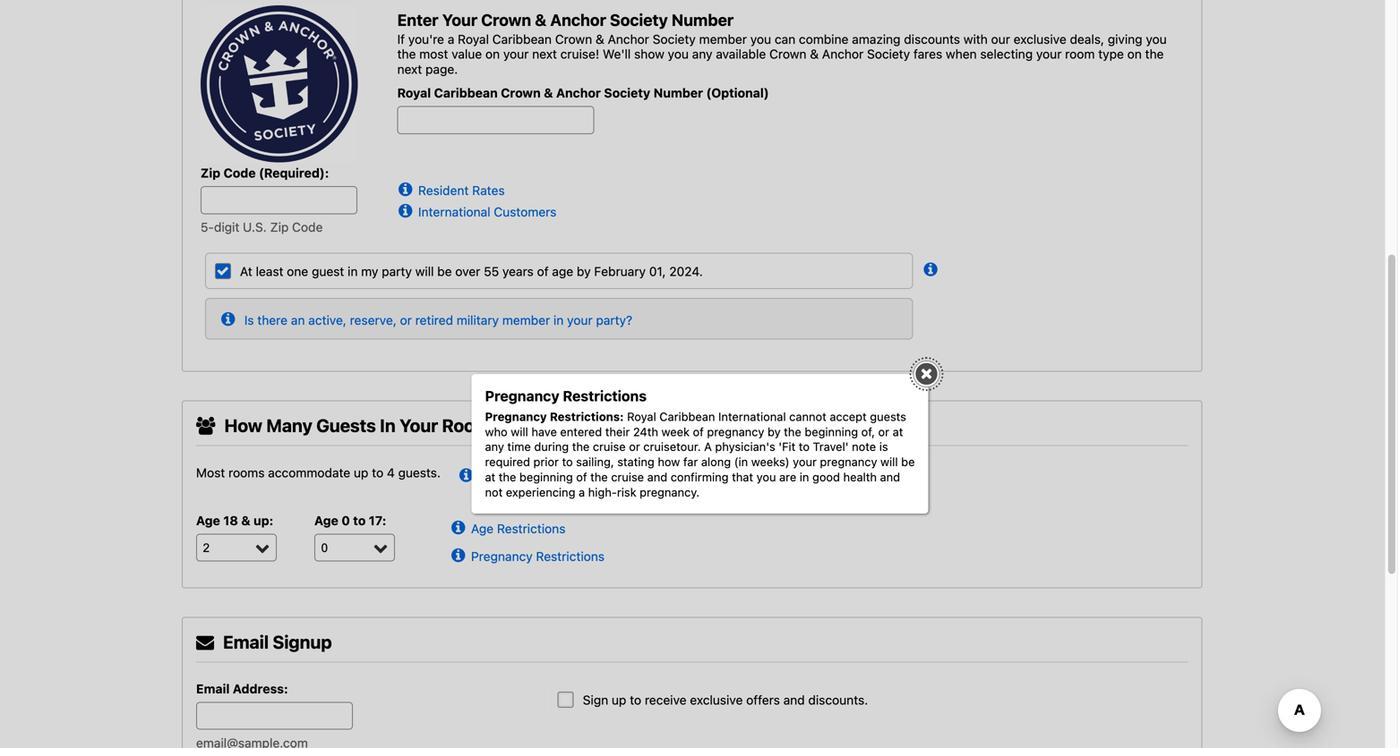 Task type: vqa. For each thing, say whether or not it's contained in the screenshot.
tub,
no



Task type: describe. For each thing, give the bounding box(es) containing it.
2 horizontal spatial and
[[880, 471, 900, 484]]

have
[[531, 425, 557, 439]]

caribbean for royal caribbean international cannot accept guests who will have entered their 24th week of pregnancy by the beginning of, or at any time during the cruise or cruisetour. a physician's 'fit to travel' note is required prior to sailing, stating how far along (in weeks) your pregnancy will be at the beginning of the cruise and confirming that you are in good health and not experiencing a high-risk pregnancy.
[[659, 410, 715, 424]]

how
[[224, 415, 262, 436]]

rooms
[[579, 469, 619, 484]]

in
[[380, 415, 396, 436]]

number for number (optional)
[[654, 86, 703, 100]]

multiple
[[529, 469, 576, 484]]

a inside "royal caribbean international cannot accept guests who will have entered their 24th week of pregnancy by the beginning of, or at any time during the cruise or cruisetour. a physician's 'fit to travel' note is required prior to sailing, stating how far along (in weeks) your pregnancy will be at the beginning of the cruise and confirming that you are in good health and not experiencing a high-risk pregnancy."
[[579, 486, 585, 499]]

next inside fares when selecting your room type on the next page.
[[397, 62, 422, 76]]

signup
[[273, 632, 332, 653]]

anchor down cruise!
[[556, 86, 601, 100]]

guests.
[[398, 466, 441, 480]]

crown up if you're a royal caribbean crown & anchor society
[[481, 10, 531, 30]]

offers
[[746, 693, 780, 708]]

info circle image for age restrictions
[[451, 517, 471, 534]]

booking
[[479, 469, 526, 484]]

17:
[[369, 513, 386, 528]]

0 vertical spatial caribbean
[[492, 32, 552, 46]]

2 horizontal spatial of
[[693, 425, 704, 439]]

age for age restrictions
[[471, 522, 494, 536]]

along
[[701, 456, 731, 469]]

international customers
[[418, 205, 557, 219]]

0
[[342, 513, 350, 528]]

age
[[552, 264, 573, 279]]

pregnancy restrictions:
[[485, 410, 624, 424]]

0 vertical spatial beginning
[[805, 425, 858, 439]]

info circle image for pregnancy restrictions
[[451, 544, 471, 562]]

0 vertical spatial pregnancy
[[485, 388, 559, 405]]

resident
[[418, 183, 469, 198]]

years
[[502, 264, 534, 279]]

0 horizontal spatial zip
[[201, 166, 220, 180]]

room?
[[442, 415, 500, 436]]

will for have
[[511, 425, 528, 439]]

digit
[[214, 220, 239, 235]]

to inside the how many guests in your room? group
[[353, 513, 366, 528]]

guest
[[312, 264, 344, 279]]

email for email address:
[[196, 682, 230, 697]]

0 vertical spatial be
[[437, 264, 452, 279]]

my
[[361, 264, 378, 279]]

giving
[[1108, 32, 1143, 46]]

pregnancy restrictions link
[[451, 544, 605, 564]]

info circle image for resident rates
[[399, 178, 418, 196]]

rooms
[[228, 466, 265, 480]]

member inside member you can combine amazing discounts with our exclusive deals, giving you the most value on your next cruise! we'll show you any available
[[699, 32, 747, 46]]

& up we'll
[[596, 32, 604, 46]]

of,
[[861, 425, 875, 439]]

fares
[[914, 47, 942, 61]]

how many guests in your room? group
[[196, 513, 433, 574]]

(in
[[734, 456, 748, 469]]

on inside member you can combine amazing discounts with our exclusive deals, giving you the most value on your next cruise! we'll show you any available
[[485, 47, 500, 61]]

discounts
[[904, 32, 960, 46]]

1 vertical spatial beginning
[[519, 471, 573, 484]]

party
[[382, 264, 412, 279]]

health
[[843, 471, 877, 484]]

travel'
[[813, 440, 849, 454]]

is
[[879, 440, 888, 454]]

18
[[223, 513, 238, 528]]

there
[[257, 313, 288, 328]]

(required):
[[259, 166, 329, 180]]

confirming
[[671, 471, 729, 484]]

receive
[[645, 693, 687, 708]]

your inside member you can combine amazing discounts with our exclusive deals, giving you the most value on your next cruise! we'll show you any available
[[503, 47, 529, 61]]

resident rates link
[[399, 178, 505, 198]]

retired
[[415, 313, 453, 328]]

show
[[634, 47, 664, 61]]

1 horizontal spatial pregnancy
[[820, 456, 877, 469]]

0 horizontal spatial or
[[400, 313, 412, 328]]

0 vertical spatial royal
[[458, 32, 489, 46]]

party?
[[596, 313, 632, 328]]

experiencing
[[506, 486, 575, 499]]

restrictions for pregnancy restrictions link
[[536, 549, 605, 564]]

age 18 & up:
[[196, 513, 273, 528]]

accept
[[830, 410, 867, 424]]

if you're a royal caribbean crown & anchor society
[[397, 32, 696, 46]]

their
[[605, 425, 630, 439]]

55
[[484, 264, 499, 279]]

high-
[[588, 486, 617, 499]]

1 vertical spatial pregnancy
[[485, 410, 547, 424]]

required
[[485, 456, 530, 469]]

february
[[594, 264, 646, 279]]

when
[[946, 47, 977, 61]]

pregnancy restrictions dialog
[[472, 361, 940, 514]]

caribbean for royal caribbean crown & anchor society number (optional)
[[434, 86, 498, 100]]

1 horizontal spatial your
[[442, 10, 478, 30]]

is there an active, reserve, or retired military member in your party? link
[[221, 308, 632, 328]]

in inside "royal caribbean international cannot accept guests who will have entered their 24th week of pregnancy by the beginning of, or at any time during the cruise or cruisetour. a physician's 'fit to travel' note is required prior to sailing, stating how far along (in weeks) your pregnancy will be at the beginning of the cruise and confirming that you are in good health and not experiencing a high-risk pregnancy."
[[800, 471, 809, 484]]

1 vertical spatial at
[[485, 471, 496, 484]]

international inside "royal caribbean international cannot accept guests who will have entered their 24th week of pregnancy by the beginning of, or at any time during the cruise or cruisetour. a physician's 'fit to travel' note is required prior to sailing, stating how far along (in weeks) your pregnancy will be at the beginning of the cruise and confirming that you are in good health and not experiencing a high-risk pregnancy."
[[718, 410, 786, 424]]

deals,
[[1070, 32, 1104, 46]]

zip code (required):
[[201, 166, 329, 180]]

& down combine
[[810, 47, 819, 61]]

Email Address: email field
[[196, 702, 353, 731]]

1 horizontal spatial or
[[629, 440, 640, 454]]

are
[[779, 471, 796, 484]]

pregnancy.
[[640, 486, 700, 499]]

the down 'entered'
[[572, 440, 590, 454]]

international customers link
[[399, 200, 557, 220]]

that
[[732, 471, 753, 484]]

0 vertical spatial up
[[354, 466, 368, 480]]

royal for royal caribbean international cannot accept guests who will have entered their 24th week of pregnancy by the beginning of, or at any time during the cruise or cruisetour. a physician's 'fit to travel' note is required prior to sailing, stating how far along (in weeks) your pregnancy will be at the beginning of the cruise and confirming that you are in good health and not experiencing a high-risk pregnancy.
[[627, 410, 656, 424]]

restrictions for age restrictions link
[[497, 522, 566, 536]]

email for email signup
[[223, 632, 269, 653]]

u.s.
[[243, 220, 267, 235]]

1 vertical spatial exclusive
[[690, 693, 743, 708]]

0 vertical spatial cruise
[[593, 440, 626, 454]]

how many guests in your room?
[[224, 415, 500, 436]]

the inside fares when selecting your room type on the next page.
[[1145, 47, 1164, 61]]

who
[[485, 425, 508, 439]]

1 horizontal spatial zip
[[270, 220, 289, 235]]

the down required
[[499, 471, 516, 484]]

type
[[1098, 47, 1124, 61]]

over
[[455, 264, 480, 279]]

exclusive inside member you can combine amazing discounts with our exclusive deals, giving you the most value on your next cruise! we'll show you any available
[[1014, 32, 1067, 46]]

0 vertical spatial by
[[577, 264, 591, 279]]

crown & anchor society
[[769, 47, 910, 61]]

envelope image
[[196, 634, 214, 652]]

5-digit u.s. zip code
[[201, 220, 323, 235]]

rates
[[472, 183, 505, 198]]

restrictions inside dialog
[[563, 388, 647, 405]]

reserve,
[[350, 313, 397, 328]]

age restrictions
[[471, 522, 566, 536]]

is
[[244, 313, 254, 328]]

most rooms accommodate up to 4 guests.
[[196, 466, 441, 480]]

is there an active, reserve, or retired military member in your party?
[[244, 313, 632, 328]]

not
[[485, 486, 503, 499]]

0 vertical spatial code
[[224, 166, 256, 180]]

Zip Code (Required): text field
[[201, 186, 357, 214]]

physician's
[[715, 440, 775, 454]]

1 vertical spatial pregnancy restrictions
[[471, 549, 605, 564]]

member you can combine amazing discounts with our exclusive deals, giving you the most value on your next cruise! we'll show you any available
[[397, 32, 1167, 61]]

crown down "can"
[[769, 47, 807, 61]]

our
[[991, 32, 1010, 46]]

you right show
[[668, 47, 689, 61]]

to up multiple
[[562, 456, 573, 469]]

if
[[397, 32, 405, 46]]



Task type: locate. For each thing, give the bounding box(es) containing it.
& inside the how many guests in your room? group
[[241, 513, 250, 528]]

1 vertical spatial member
[[502, 313, 550, 328]]

0 horizontal spatial a
[[448, 32, 454, 46]]

1 horizontal spatial beginning
[[805, 425, 858, 439]]

info circle image for booking multiple rooms
[[459, 464, 479, 482]]

by up 'fit
[[768, 425, 781, 439]]

1 horizontal spatial any
[[692, 47, 713, 61]]

you inside "royal caribbean international cannot accept guests who will have entered their 24th week of pregnancy by the beginning of, or at any time during the cruise or cruisetour. a physician's 'fit to travel' note is required prior to sailing, stating how far along (in weeks) your pregnancy will be at the beginning of the cruise and confirming that you are in good health and not experiencing a high-risk pregnancy."
[[757, 471, 776, 484]]

and right health
[[880, 471, 900, 484]]

in right are
[[800, 471, 809, 484]]

0 horizontal spatial beginning
[[519, 471, 573, 484]]

0 horizontal spatial at
[[485, 471, 496, 484]]

email address:
[[196, 682, 288, 697]]

royal
[[458, 32, 489, 46], [397, 86, 431, 100], [627, 410, 656, 424]]

zip up 5-
[[201, 166, 220, 180]]

users image
[[196, 417, 215, 435]]

01,
[[649, 264, 666, 279]]

info circle image inside "international customers" link
[[399, 200, 418, 218]]

1 vertical spatial restrictions
[[497, 522, 566, 536]]

0 horizontal spatial on
[[485, 47, 500, 61]]

1 vertical spatial your
[[400, 415, 438, 436]]

one
[[287, 264, 308, 279]]

pregnancy up pregnancy restrictions:
[[485, 388, 559, 405]]

by
[[577, 264, 591, 279], [768, 425, 781, 439]]

1 vertical spatial will
[[511, 425, 528, 439]]

guests
[[870, 410, 906, 424]]

2 vertical spatial will
[[881, 456, 898, 469]]

5-
[[201, 220, 214, 235]]

next inside member you can combine amazing discounts with our exclusive deals, giving you the most value on your next cruise! we'll show you any available
[[532, 47, 557, 61]]

code
[[224, 166, 256, 180], [292, 220, 323, 235]]

can
[[775, 32, 796, 46]]

0 horizontal spatial royal
[[397, 86, 431, 100]]

exclusive
[[1014, 32, 1067, 46], [690, 693, 743, 708]]

a up value
[[448, 32, 454, 46]]

0 horizontal spatial your
[[400, 415, 438, 436]]

booking multiple rooms link
[[459, 464, 619, 484]]

an
[[291, 313, 305, 328]]

1 vertical spatial or
[[878, 425, 889, 439]]

guests
[[316, 415, 376, 436]]

1 vertical spatial pregnancy
[[820, 456, 877, 469]]

restrictions down age restrictions
[[536, 549, 605, 564]]

beginning down prior
[[519, 471, 573, 484]]

1 vertical spatial any
[[485, 440, 504, 454]]

note
[[852, 440, 876, 454]]

cruise down their
[[593, 440, 626, 454]]

0 horizontal spatial code
[[224, 166, 256, 180]]

None text field
[[397, 106, 594, 134]]

you
[[750, 32, 771, 46], [1146, 32, 1167, 46], [668, 47, 689, 61], [757, 471, 776, 484]]

restrictions:
[[550, 410, 624, 424]]

0 vertical spatial pregnancy restrictions
[[485, 388, 647, 405]]

royal for royal caribbean crown & anchor society number (optional)
[[397, 86, 431, 100]]

0 horizontal spatial be
[[437, 264, 452, 279]]

0 vertical spatial or
[[400, 313, 412, 328]]

0 horizontal spatial next
[[397, 62, 422, 76]]

your down if you're a royal caribbean crown & anchor society
[[503, 47, 529, 61]]

0 vertical spatial will
[[415, 264, 434, 279]]

0 vertical spatial email
[[223, 632, 269, 653]]

page.
[[425, 62, 458, 76]]

your left party? at the top left of page
[[567, 313, 593, 328]]

2 vertical spatial info circle image
[[451, 544, 471, 562]]

your up value
[[442, 10, 478, 30]]

1 vertical spatial up
[[612, 693, 626, 708]]

address:
[[233, 682, 288, 697]]

will up time
[[511, 425, 528, 439]]

pregnancy
[[707, 425, 764, 439], [820, 456, 877, 469]]

email right envelope image
[[223, 632, 269, 653]]

2 vertical spatial royal
[[627, 410, 656, 424]]

age down not
[[471, 522, 494, 536]]

2024.
[[669, 264, 703, 279]]

week
[[661, 425, 690, 439]]

zip
[[201, 166, 220, 180], [270, 220, 289, 235]]

pregnancy down age restrictions link
[[471, 549, 533, 564]]

info circle image
[[399, 178, 418, 196], [221, 308, 241, 326], [451, 544, 471, 562]]

sign up to receive exclusive offers and discounts.
[[583, 693, 868, 708]]

cruise up risk
[[611, 471, 644, 484]]

1 horizontal spatial on
[[1127, 47, 1142, 61]]

in left my
[[348, 264, 358, 279]]

customers
[[494, 205, 557, 219]]

1 horizontal spatial next
[[532, 47, 557, 61]]

crown up cruise!
[[555, 32, 592, 46]]

anchor up we'll
[[608, 32, 649, 46]]

any inside member you can combine amazing discounts with our exclusive deals, giving you the most value on your next cruise! we'll show you any available
[[692, 47, 713, 61]]

pregnancy
[[485, 388, 559, 405], [485, 410, 547, 424], [471, 549, 533, 564]]

up left 4
[[354, 466, 368, 480]]

1 vertical spatial cruise
[[611, 471, 644, 484]]

& right 18
[[241, 513, 250, 528]]

1 vertical spatial caribbean
[[434, 86, 498, 100]]

good
[[812, 471, 840, 484]]

email signup
[[223, 632, 332, 653]]

1 vertical spatial international
[[718, 410, 786, 424]]

&
[[535, 10, 547, 30], [596, 32, 604, 46], [810, 47, 819, 61], [544, 86, 553, 100], [241, 513, 250, 528]]

next down if you're a royal caribbean crown & anchor society
[[532, 47, 557, 61]]

1 on from the left
[[485, 47, 500, 61]]

your left the room
[[1036, 47, 1062, 61]]

the down "if" in the top of the page
[[397, 47, 416, 61]]

0 vertical spatial in
[[348, 264, 358, 279]]

0 vertical spatial any
[[692, 47, 713, 61]]

next
[[532, 47, 557, 61], [397, 62, 422, 76]]

least
[[256, 264, 283, 279]]

info circle image inside is there an active, reserve, or retired military member in your party? link
[[221, 308, 241, 326]]

by inside "royal caribbean international cannot accept guests who will have entered their 24th week of pregnancy by the beginning of, or at any time during the cruise or cruisetour. a physician's 'fit to travel' note is required prior to sailing, stating how far along (in weeks) your pregnancy will be at the beginning of the cruise and confirming that you are in good health and not experiencing a high-risk pregnancy."
[[768, 425, 781, 439]]

be inside "royal caribbean international cannot accept guests who will have entered their 24th week of pregnancy by the beginning of, or at any time during the cruise or cruisetour. a physician's 'fit to travel' note is required prior to sailing, stating how far along (in weeks) your pregnancy will be at the beginning of the cruise and confirming that you are in good health and not experiencing a high-risk pregnancy."
[[901, 456, 915, 469]]

any down who on the left of page
[[485, 440, 504, 454]]

up right 'sign'
[[612, 693, 626, 708]]

2 vertical spatial of
[[576, 471, 587, 484]]

anchor down combine
[[822, 47, 864, 61]]

0 horizontal spatial and
[[647, 471, 667, 484]]

room
[[1065, 47, 1095, 61]]

1 horizontal spatial age
[[314, 513, 338, 528]]

0 vertical spatial your
[[442, 10, 478, 30]]

& up if you're a royal caribbean crown & anchor society
[[535, 10, 547, 30]]

1 vertical spatial zip
[[270, 220, 289, 235]]

on right value
[[485, 47, 500, 61]]

your right in
[[400, 415, 438, 436]]

will right party
[[415, 264, 434, 279]]

anchor up cruise!
[[550, 10, 606, 30]]

be down guests
[[901, 456, 915, 469]]

member up available
[[699, 32, 747, 46]]

your
[[442, 10, 478, 30], [400, 415, 438, 436]]

1 horizontal spatial exclusive
[[1014, 32, 1067, 46]]

number down show
[[654, 86, 703, 100]]

info circle image inside pregnancy restrictions link
[[451, 544, 471, 562]]

age 0 to 17:
[[314, 513, 386, 528]]

beginning up "travel'"
[[805, 425, 858, 439]]

the inside member you can combine amazing discounts with our exclusive deals, giving you the most value on your next cruise! we'll show you any available
[[397, 47, 416, 61]]

0 horizontal spatial international
[[418, 205, 490, 219]]

to right 0
[[353, 513, 366, 528]]

at up not
[[485, 471, 496, 484]]

& down if you're a royal caribbean crown & anchor society
[[544, 86, 553, 100]]

1 horizontal spatial will
[[511, 425, 528, 439]]

cruisetour.
[[643, 440, 701, 454]]

pregnancy restrictions inside dialog
[[485, 388, 647, 405]]

enter
[[397, 10, 439, 30]]

0 horizontal spatial pregnancy
[[707, 425, 764, 439]]

or up 'stating'
[[629, 440, 640, 454]]

your inside fares when selecting your room type on the next page.
[[1036, 47, 1062, 61]]

0 vertical spatial info circle image
[[399, 178, 418, 196]]

0 vertical spatial zip
[[201, 166, 220, 180]]

will
[[415, 264, 434, 279], [511, 425, 528, 439], [881, 456, 898, 469]]

info circle image down age restrictions link
[[451, 544, 471, 562]]

member
[[699, 32, 747, 46], [502, 313, 550, 328]]

2 vertical spatial restrictions
[[536, 549, 605, 564]]

of left age
[[537, 264, 549, 279]]

pregnancy up who on the left of page
[[485, 410, 547, 424]]

0 vertical spatial a
[[448, 32, 454, 46]]

will down is
[[881, 456, 898, 469]]

2 horizontal spatial will
[[881, 456, 898, 469]]

number up available
[[672, 10, 734, 30]]

combine
[[799, 32, 849, 46]]

pregnancy up health
[[820, 456, 877, 469]]

royal down the page.
[[397, 86, 431, 100]]

and right 'offers'
[[783, 693, 805, 708]]

age left 0
[[314, 513, 338, 528]]

member right the military
[[502, 313, 550, 328]]

be left over
[[437, 264, 452, 279]]

fares when selecting your room type on the next page.
[[397, 47, 1164, 76]]

info circle image inside booking multiple rooms link
[[459, 464, 479, 482]]

society
[[610, 10, 668, 30], [653, 32, 696, 46], [867, 47, 910, 61], [604, 86, 650, 100]]

0 horizontal spatial member
[[502, 313, 550, 328]]

1 horizontal spatial code
[[292, 220, 323, 235]]

the up high-
[[590, 471, 608, 484]]

the up 'fit
[[784, 425, 801, 439]]

1 horizontal spatial info circle image
[[399, 178, 418, 196]]

to left 4
[[372, 466, 383, 480]]

0 vertical spatial international
[[418, 205, 490, 219]]

at
[[893, 425, 903, 439], [485, 471, 496, 484]]

1 horizontal spatial be
[[901, 456, 915, 469]]

enter your crown & anchor society number
[[397, 10, 734, 30]]

1 horizontal spatial international
[[718, 410, 786, 424]]

info circle image up "international customers" link
[[399, 178, 418, 196]]

any inside "royal caribbean international cannot accept guests who will have entered their 24th week of pregnancy by the beginning of, or at any time during the cruise or cruisetour. a physician's 'fit to travel' note is required prior to sailing, stating how far along (in weeks) your pregnancy will be at the beginning of the cruise and confirming that you are in good health and not experiencing a high-risk pregnancy."
[[485, 440, 504, 454]]

info circle image inside the resident rates link
[[399, 178, 418, 196]]

1 horizontal spatial up
[[612, 693, 626, 708]]

anchor
[[550, 10, 606, 30], [608, 32, 649, 46], [822, 47, 864, 61], [556, 86, 601, 100]]

pregnancy restrictions up pregnancy restrictions:
[[485, 388, 647, 405]]

a
[[448, 32, 454, 46], [579, 486, 585, 499]]

at
[[240, 264, 252, 279]]

will for be
[[415, 264, 434, 279]]

international up physician's
[[718, 410, 786, 424]]

group
[[201, 166, 1184, 175]]

1 horizontal spatial member
[[699, 32, 747, 46]]

1 horizontal spatial by
[[768, 425, 781, 439]]

(optional)
[[706, 86, 769, 100]]

zip right "u.s."
[[270, 220, 289, 235]]

1 horizontal spatial royal
[[458, 32, 489, 46]]

and
[[647, 471, 667, 484], [880, 471, 900, 484], [783, 693, 805, 708]]

2 on from the left
[[1127, 47, 1142, 61]]

royal up 24th
[[627, 410, 656, 424]]

2 horizontal spatial in
[[800, 471, 809, 484]]

any
[[692, 47, 713, 61], [485, 440, 504, 454]]

'fit
[[779, 440, 796, 454]]

restrictions up pregnancy restrictions link
[[497, 522, 566, 536]]

time
[[507, 440, 531, 454]]

2 horizontal spatial info circle image
[[451, 544, 471, 562]]

1 horizontal spatial at
[[893, 425, 903, 439]]

or left "retired"
[[400, 313, 412, 328]]

military
[[457, 313, 499, 328]]

pregnancy up physician's
[[707, 425, 764, 439]]

age for age 18 & up:
[[196, 513, 220, 528]]

1 vertical spatial royal
[[397, 86, 431, 100]]

on inside fares when selecting your room type on the next page.
[[1127, 47, 1142, 61]]

code down zip code (required): text box
[[292, 220, 323, 235]]

crown down if you're a royal caribbean crown & anchor society
[[501, 86, 541, 100]]

0 horizontal spatial exclusive
[[690, 693, 743, 708]]

email down envelope image
[[196, 682, 230, 697]]

2 horizontal spatial royal
[[627, 410, 656, 424]]

international down resident rates at left top
[[418, 205, 490, 219]]

in down age
[[554, 313, 564, 328]]

a left high-
[[579, 486, 585, 499]]

by right age
[[577, 264, 591, 279]]

a
[[704, 440, 712, 454]]

amazing
[[852, 32, 901, 46]]

of right week
[[693, 425, 704, 439]]

number for number
[[672, 10, 734, 30]]

restrictions up restrictions: on the left of page
[[563, 388, 647, 405]]

and down how
[[647, 471, 667, 484]]

with
[[964, 32, 988, 46]]

how
[[658, 456, 680, 469]]

you're
[[408, 32, 444, 46]]

up:
[[254, 513, 273, 528]]

age left 18
[[196, 513, 220, 528]]

0 horizontal spatial up
[[354, 466, 368, 480]]

selecting
[[980, 47, 1033, 61]]

many
[[266, 415, 312, 436]]

to left receive
[[630, 693, 641, 708]]

caribbean inside "royal caribbean international cannot accept guests who will have entered their 24th week of pregnancy by the beginning of, or at any time during the cruise or cruisetour. a physician's 'fit to travel' note is required prior to sailing, stating how far along (in weeks) your pregnancy will be at the beginning of the cruise and confirming that you are in good health and not experiencing a high-risk pregnancy."
[[659, 410, 715, 424]]

age for age 0 to 17:
[[314, 513, 338, 528]]

sign
[[583, 693, 608, 708]]

during
[[534, 440, 569, 454]]

caribbean down enter your crown & anchor society number
[[492, 32, 552, 46]]

0 vertical spatial exclusive
[[1014, 32, 1067, 46]]

available
[[716, 47, 766, 61]]

0 vertical spatial at
[[893, 425, 903, 439]]

1 vertical spatial number
[[654, 86, 703, 100]]

1 vertical spatial code
[[292, 220, 323, 235]]

exclusive left 'offers'
[[690, 693, 743, 708]]

0 horizontal spatial age
[[196, 513, 220, 528]]

your up are
[[793, 456, 817, 469]]

be
[[437, 264, 452, 279], [901, 456, 915, 469]]

you down weeks)
[[757, 471, 776, 484]]

your
[[503, 47, 529, 61], [1036, 47, 1062, 61], [567, 313, 593, 328], [793, 456, 817, 469]]

number
[[672, 10, 734, 30], [654, 86, 703, 100]]

0 horizontal spatial by
[[577, 264, 591, 279]]

0 vertical spatial number
[[672, 10, 734, 30]]

age
[[196, 513, 220, 528], [314, 513, 338, 528], [471, 522, 494, 536]]

exclusive up the selecting
[[1014, 32, 1067, 46]]

pregnancy restrictions down age restrictions
[[471, 549, 605, 564]]

1 horizontal spatial and
[[783, 693, 805, 708]]

info circle image inside age restrictions link
[[451, 517, 471, 534]]

info circle image
[[399, 200, 418, 218], [924, 258, 943, 276], [459, 464, 479, 482], [451, 517, 471, 534]]

the
[[397, 47, 416, 61], [1145, 47, 1164, 61], [784, 425, 801, 439], [572, 440, 590, 454], [499, 471, 516, 484], [590, 471, 608, 484]]

1 horizontal spatial a
[[579, 486, 585, 499]]

next down most
[[397, 62, 422, 76]]

of down sailing,
[[576, 471, 587, 484]]

the right type
[[1145, 47, 1164, 61]]

of
[[537, 264, 549, 279], [693, 425, 704, 439], [576, 471, 587, 484]]

0 horizontal spatial will
[[415, 264, 434, 279]]

info circle image left is
[[221, 308, 241, 326]]

0 vertical spatial member
[[699, 32, 747, 46]]

your inside "royal caribbean international cannot accept guests who will have entered their 24th week of pregnancy by the beginning of, or at any time during the cruise or cruisetour. a physician's 'fit to travel' note is required prior to sailing, stating how far along (in weeks) your pregnancy will be at the beginning of the cruise and confirming that you are in good health and not experiencing a high-risk pregnancy."
[[793, 456, 817, 469]]

info circle image for international customers
[[399, 200, 418, 218]]

1 vertical spatial of
[[693, 425, 704, 439]]

0 vertical spatial pregnancy
[[707, 425, 764, 439]]

2 vertical spatial or
[[629, 440, 640, 454]]

0 horizontal spatial in
[[348, 264, 358, 279]]

0 vertical spatial restrictions
[[563, 388, 647, 405]]

royal caribbean crown & anchor society number (optional)
[[397, 86, 769, 100]]

to right 'fit
[[799, 440, 810, 454]]

we'll
[[603, 47, 631, 61]]

up
[[354, 466, 368, 480], [612, 693, 626, 708]]

royal inside "royal caribbean international cannot accept guests who will have entered their 24th week of pregnancy by the beginning of, or at any time during the cruise or cruisetour. a physician's 'fit to travel' note is required prior to sailing, stating how far along (in weeks) your pregnancy will be at the beginning of the cruise and confirming that you are in good health and not experiencing a high-risk pregnancy."
[[627, 410, 656, 424]]

at down guests
[[893, 425, 903, 439]]

weeks)
[[751, 456, 790, 469]]

1 vertical spatial info circle image
[[221, 308, 241, 326]]

you left "can"
[[750, 32, 771, 46]]

caribbean down the page.
[[434, 86, 498, 100]]

royal up value
[[458, 32, 489, 46]]

royal caribbean international cannot accept guests who will have entered their 24th week of pregnancy by the beginning of, or at any time during the cruise or cruisetour. a physician's 'fit to travel' note is required prior to sailing, stating how far along (in weeks) your pregnancy will be at the beginning of the cruise and confirming that you are in good health and not experiencing a high-risk pregnancy.
[[485, 410, 915, 499]]

1 horizontal spatial in
[[554, 313, 564, 328]]

2 vertical spatial pregnancy
[[471, 549, 533, 564]]

you right the giving
[[1146, 32, 1167, 46]]

caribbean up week
[[659, 410, 715, 424]]

entered
[[560, 425, 602, 439]]

0 horizontal spatial of
[[537, 264, 549, 279]]

any left available
[[692, 47, 713, 61]]



